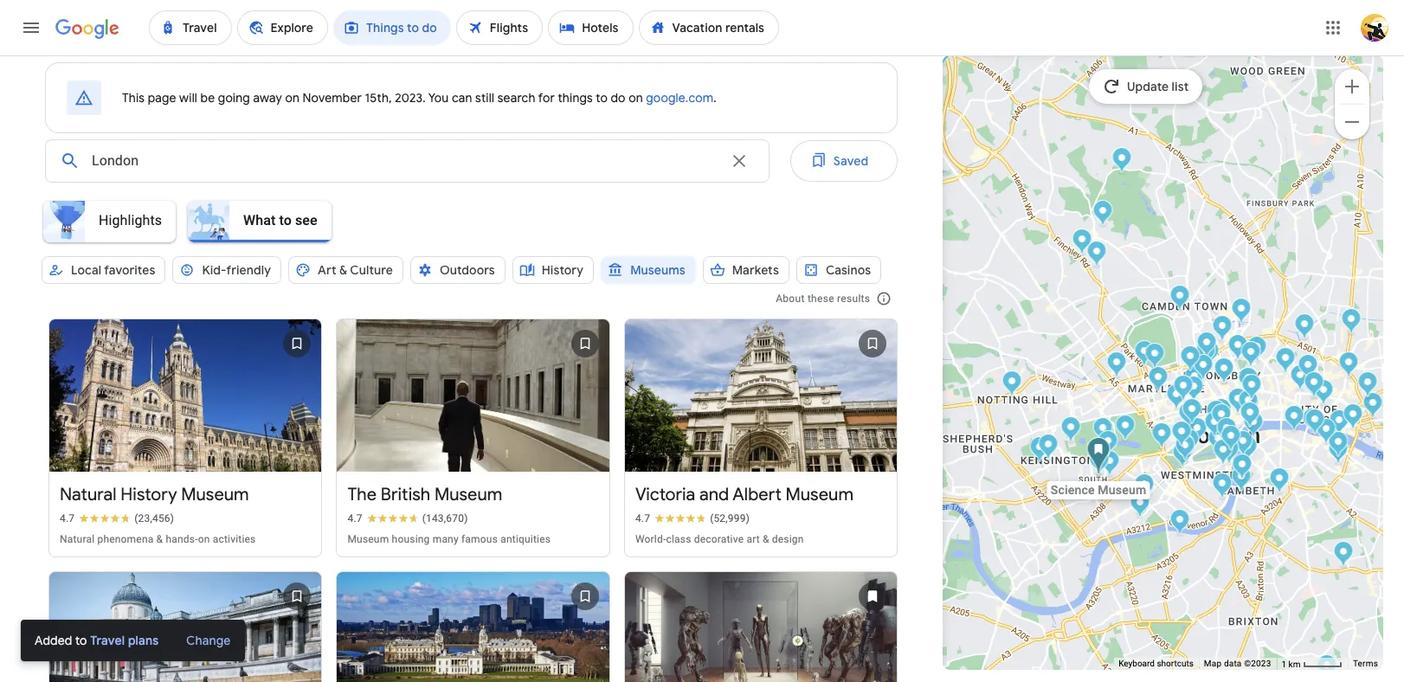 Task type: vqa. For each thing, say whether or not it's contained in the screenshot.
Grant Museum of Zoology icon
yes



Task type: describe. For each thing, give the bounding box(es) containing it.
the wallace collection image
[[1148, 366, 1168, 395]]

the shard image
[[1316, 418, 1336, 447]]

travel
[[90, 633, 125, 648]]

natural history museum image
[[1089, 449, 1109, 478]]

search
[[497, 90, 536, 106]]

keyboard shortcuts button
[[1119, 658, 1194, 670]]

victoria and albert museum image
[[1100, 450, 1120, 479]]

serpentine gallery image
[[1093, 417, 1113, 446]]

update list button
[[1089, 69, 1203, 104]]

terms
[[1353, 659, 1378, 668]]

burgh house image
[[1093, 200, 1113, 229]]

what to see list item
[[183, 196, 338, 248]]

camden art centre image
[[1072, 229, 1092, 257]]

save national maritime museum to collection image
[[564, 576, 606, 617]]

palace of westminster image
[[1219, 438, 1239, 467]]

0 horizontal spatial &
[[156, 533, 163, 546]]

local favorites button
[[42, 249, 166, 291]]

the postal museum image
[[1247, 336, 1267, 364]]

added
[[35, 633, 72, 648]]

winchester palace image
[[1305, 409, 1325, 437]]

about these results image
[[863, 278, 905, 319]]

google.com link
[[646, 90, 714, 106]]

the cartoon museum image
[[1184, 365, 1204, 394]]

parasol unit foundation for contemporary art image
[[1180, 345, 1200, 374]]

plans
[[128, 633, 159, 648]]

florence nightingale museum image
[[1237, 435, 1257, 464]]

highlights link
[[38, 201, 183, 242]]

map data ©2023
[[1204, 659, 1271, 668]]

jewish museum london image
[[1170, 285, 1190, 313]]

buckingham palace image
[[1177, 431, 1197, 460]]

the british museum
[[348, 484, 502, 506]]

battersea power station image
[[1170, 509, 1190, 538]]

st james's palace image
[[1187, 417, 1207, 446]]

victoria and albert museum
[[635, 484, 854, 506]]

madame tussauds london image
[[1145, 343, 1165, 371]]

the clink prison museum image
[[1302, 408, 1322, 436]]

british muzeun image
[[1214, 358, 1234, 386]]

natural for natural phenomena & hands-on activities
[[60, 533, 95, 546]]

clear image
[[729, 151, 750, 171]]

london canal museum image
[[1231, 298, 1251, 326]]

the photographers' gallery image
[[1184, 376, 1204, 404]]

travel plans link
[[90, 626, 159, 655]]

outdoors button
[[410, 249, 505, 291]]

4.7 for victoria and albert museum
[[635, 513, 650, 525]]

km
[[1289, 659, 1301, 669]]

trafalgar square image
[[1211, 403, 1231, 432]]

save the british museum to collection image
[[564, 323, 606, 364]]

white cube image
[[1328, 438, 1348, 467]]

museum housing many famous antiquities
[[348, 533, 551, 546]]

friendly
[[226, 262, 271, 278]]

update list
[[1127, 79, 1189, 94]]

polish institute and sikorski museum image
[[1098, 430, 1118, 459]]

the british museum image
[[1214, 358, 1234, 386]]

museum up "design"
[[786, 484, 854, 506]]

museum of the order of saint john image
[[1275, 347, 1295, 376]]

be
[[200, 90, 215, 106]]

Search for destinations, sights and more text field
[[91, 140, 718, 182]]

natural for natural history museum
[[60, 484, 116, 506]]

going
[[218, 90, 250, 106]]

museum of london image
[[1290, 364, 1310, 393]]

albert
[[733, 484, 782, 506]]

wellcome collection image
[[1197, 332, 1217, 360]]

added to travel plans
[[35, 633, 159, 648]]

antiquities
[[501, 533, 551, 546]]

save science museum london to collection image
[[852, 576, 894, 617]]

foundling museum image
[[1228, 334, 1248, 363]]

many
[[433, 533, 459, 546]]

london transport museum image
[[1228, 388, 1248, 416]]

kensington palace image
[[1061, 416, 1081, 445]]

keyboard
[[1119, 659, 1155, 668]]

class
[[666, 533, 691, 546]]

activities
[[213, 533, 256, 546]]

1 horizontal spatial on
[[285, 90, 300, 106]]

somerset house image
[[1239, 391, 1259, 420]]

keyboard shortcuts
[[1119, 659, 1194, 668]]

the royal mews, buckingham palace image
[[1172, 442, 1192, 470]]

map region
[[879, 0, 1404, 682]]

hands-
[[166, 533, 198, 546]]

kid-
[[202, 262, 226, 278]]

data
[[1224, 659, 1242, 668]]

4.7 for the british museum
[[348, 513, 362, 525]]

grant museum of zoology image
[[1196, 340, 1216, 369]]

freud museum london image
[[1087, 241, 1107, 269]]

2 horizontal spatial on
[[629, 90, 643, 106]]

apsley house image
[[1152, 422, 1172, 451]]

4.7 out of 5 stars from 52,999 reviews image
[[635, 512, 750, 526]]

this page will be going away on november 15th, 2023. you can still search for things to do on google.com .
[[122, 90, 717, 106]]

15th,
[[365, 90, 392, 106]]

tate britain image
[[1212, 473, 1232, 501]]

sambourne house image
[[1038, 434, 1058, 462]]

the cinema museum image
[[1269, 468, 1289, 496]]

the green park image
[[1172, 421, 1191, 449]]

royal air force museum london image
[[933, 39, 953, 68]]

art & culture button
[[288, 249, 403, 291]]

you
[[428, 90, 449, 106]]

these
[[808, 293, 834, 305]]

1 km
[[1282, 659, 1303, 669]]

to for what to see
[[279, 212, 292, 228]]

saatchi gallery image
[[1134, 474, 1154, 502]]

list
[[1172, 79, 1189, 94]]

filters list inside form
[[38, 249, 898, 308]]

this
[[122, 90, 145, 106]]

1 km button
[[1277, 658, 1348, 671]]

pollocks toy museum image
[[1193, 354, 1213, 383]]

©2023
[[1244, 659, 1271, 668]]

change button
[[174, 620, 243, 661]]

tower of london image
[[1343, 403, 1363, 432]]

save the national gallery to collection image
[[277, 576, 318, 617]]

bruce castle museum image
[[1344, 34, 1364, 62]]

about
[[776, 293, 805, 305]]

the
[[348, 484, 377, 506]]

and
[[700, 484, 729, 506]]

world-
[[635, 533, 666, 546]]

zoom out map image
[[1342, 111, 1363, 132]]

zoom in map image
[[1342, 76, 1363, 97]]

for
[[538, 90, 555, 106]]

map
[[1204, 659, 1222, 668]]

main menu image
[[21, 17, 42, 38]]

about these results
[[776, 293, 870, 305]]

page
[[148, 90, 176, 106]]

still
[[475, 90, 494, 106]]

terms link
[[1353, 659, 1378, 668]]

bank of england museum image
[[1313, 379, 1333, 408]]



Task type: locate. For each thing, give the bounding box(es) containing it.
2023.
[[395, 90, 426, 106]]

churchill war rooms image
[[1208, 428, 1228, 456]]

local favorites
[[71, 262, 155, 278]]

casinos button
[[796, 249, 882, 291]]

to inside status
[[75, 633, 87, 648]]

victoria miro image
[[1294, 313, 1314, 342]]

natural down 4.7 out of 5 stars from 23,456 reviews image
[[60, 533, 95, 546]]

3 4.7 from the left
[[635, 513, 650, 525]]

0 horizontal spatial on
[[198, 533, 210, 546]]

2 horizontal spatial to
[[596, 90, 608, 106]]

victoria memorial image
[[1179, 429, 1199, 457]]

0 vertical spatial history
[[542, 262, 584, 278]]

south london gallery image
[[1333, 541, 1353, 570]]

saved link
[[790, 140, 898, 182]]

sea life london aquarium image
[[1233, 430, 1253, 459]]

change
[[186, 633, 231, 648]]

british
[[381, 484, 430, 506]]

status
[[21, 620, 1383, 661]]

kid-friendly
[[202, 262, 271, 278]]

museums
[[630, 262, 686, 278]]

2 natural from the top
[[60, 533, 95, 546]]

national army museum image
[[1130, 492, 1150, 520]]

filters list containing local favorites
[[38, 249, 898, 308]]

art & culture
[[318, 262, 393, 278]]

guildhall image
[[1304, 371, 1324, 400]]

local
[[71, 262, 101, 278]]

museum of the home image
[[1341, 308, 1361, 337]]

museum
[[181, 484, 249, 506], [435, 484, 502, 506], [786, 484, 854, 506], [348, 533, 389, 546]]

on left activities
[[198, 533, 210, 546]]

2 horizontal spatial 4.7
[[635, 513, 650, 525]]

national portrait gallery image
[[1211, 398, 1231, 427]]

1 4.7 from the left
[[60, 513, 75, 525]]

filters list containing highlights
[[31, 196, 898, 265]]

fashion and textile museum image
[[1328, 431, 1348, 460]]

history inside list
[[121, 484, 177, 506]]

science museum image
[[1087, 437, 1110, 476]]

crime museum image
[[1221, 425, 1241, 454]]

the serpentine image
[[1115, 415, 1135, 443]]

1 horizontal spatial 4.7
[[348, 513, 362, 525]]

november
[[303, 90, 362, 106]]

away
[[253, 90, 282, 106]]

4.7
[[60, 513, 75, 525], [348, 513, 362, 525], [635, 513, 650, 525]]

hunterian museum image
[[1242, 374, 1262, 403]]

4.7 out of 5 stars from 23,456 reviews image
[[60, 512, 174, 526]]

2 vertical spatial to
[[75, 633, 87, 648]]

natural history museum
[[60, 484, 249, 506]]

will
[[179, 90, 197, 106]]

(52,999)
[[710, 513, 750, 525]]

petrie museum of egyptian archaeology image
[[1199, 340, 1219, 369]]

to inside list item
[[279, 212, 292, 228]]

google.com
[[646, 90, 714, 106]]

1 vertical spatial history
[[121, 484, 177, 506]]

history up "(23,456)"
[[121, 484, 177, 506]]

see
[[295, 212, 318, 228]]

the state rooms image
[[1175, 435, 1195, 463]]

markets
[[732, 262, 779, 278]]

the british library image
[[1212, 315, 1232, 344]]

what
[[243, 212, 276, 228]]

& inside button
[[339, 262, 347, 278]]

banqueting house image
[[1217, 417, 1236, 446]]

& down "(23,456)"
[[156, 533, 163, 546]]

saved
[[834, 153, 869, 169]]

museums button
[[601, 249, 696, 291]]

the national gallery image
[[1210, 400, 1230, 429]]

housing
[[392, 533, 430, 546]]

the design museum image
[[1030, 436, 1049, 465]]

what to see
[[243, 212, 318, 228]]

hms belfast image
[[1329, 410, 1349, 438]]

(23,456)
[[134, 513, 174, 525]]

museum up "(143,670)"
[[435, 484, 502, 506]]

& right art
[[339, 262, 347, 278]]

0 horizontal spatial 4.7
[[60, 513, 75, 525]]

to for added to travel plans
[[75, 633, 87, 648]]

design
[[772, 533, 804, 546]]

sir john soane's museum image
[[1238, 367, 1258, 396]]

to
[[596, 90, 608, 106], [279, 212, 292, 228], [75, 633, 87, 648]]

history up save the british museum to collection icon
[[542, 262, 584, 278]]

art
[[747, 533, 760, 546]]

2 horizontal spatial &
[[763, 533, 769, 546]]

1 vertical spatial natural
[[60, 533, 95, 546]]

sainsbury wing image
[[1206, 400, 1226, 429]]

museum left housing
[[348, 533, 389, 546]]

status containing added to
[[21, 620, 1383, 661]]

famous
[[461, 533, 498, 546]]

0 vertical spatial natural
[[60, 484, 116, 506]]

4.7 for natural history museum
[[60, 513, 75, 525]]

lisson gallery image
[[1107, 351, 1126, 380]]

& right art on the bottom right
[[763, 533, 769, 546]]

favorites
[[104, 262, 155, 278]]

dulwich picture gallery image
[[1317, 655, 1337, 682]]

casinos
[[826, 262, 871, 278]]

on inside list
[[198, 533, 210, 546]]

decorative
[[694, 533, 744, 546]]

lambeth palace image
[[1232, 454, 1252, 482]]

marlborough image
[[1178, 402, 1198, 430]]

to left see
[[279, 212, 292, 228]]

0 vertical spatial to
[[596, 90, 608, 106]]

what to see link
[[183, 201, 338, 242]]

on
[[285, 90, 300, 106], [629, 90, 643, 106], [198, 533, 210, 546]]

victoria
[[635, 484, 695, 506]]

can
[[452, 90, 472, 106]]

results
[[837, 293, 870, 305]]

1 natural from the top
[[60, 484, 116, 506]]

guildhall art gallery image
[[1304, 373, 1324, 402]]

save natural history museum london to collection image
[[277, 323, 318, 364]]

art
[[318, 262, 336, 278]]

shortcuts
[[1157, 659, 1194, 668]]

dennis severs' house image
[[1339, 351, 1359, 380]]

save victoria and albert museum to collection image
[[852, 323, 894, 364]]

jack the ripper museum image
[[1363, 392, 1383, 421]]

markets button
[[703, 249, 789, 291]]

the queen's gallery, buckingham palace image
[[1175, 437, 1195, 466]]

list
[[42, 208, 905, 682]]

waterloo bridge image
[[1240, 402, 1260, 430]]

outdoors
[[440, 262, 495, 278]]

charles dickens museum image
[[1241, 341, 1261, 370]]

the sherlock holmes museum image
[[1134, 340, 1154, 369]]

4.7 out of 5 stars from 143,670 reviews image
[[348, 512, 468, 526]]

institute of contemporary arts image
[[1204, 411, 1224, 440]]

hayward gallery image
[[1243, 411, 1263, 440]]

filters list
[[31, 196, 898, 265], [38, 249, 898, 308]]

2 4.7 from the left
[[348, 513, 362, 525]]

world-class decorative art & design
[[635, 533, 804, 546]]

0 horizontal spatial history
[[121, 484, 177, 506]]

to left do
[[596, 90, 608, 106]]

1 horizontal spatial &
[[339, 262, 347, 278]]

0 horizontal spatial to
[[75, 633, 87, 648]]

natural phenomena & hands-on activities
[[60, 533, 256, 546]]

history
[[542, 262, 584, 278], [121, 484, 177, 506]]

phenomena
[[97, 533, 154, 546]]

history inside button
[[542, 262, 584, 278]]

museum up activities
[[181, 484, 249, 506]]

filters form
[[31, 133, 898, 308]]

1 vertical spatial to
[[279, 212, 292, 228]]

barbican centre image
[[1298, 354, 1318, 383]]

kid-friendly button
[[173, 249, 281, 291]]

tate modern image
[[1284, 405, 1304, 434]]

things
[[558, 90, 593, 106]]

kenwood house image
[[1112, 147, 1132, 176]]

on right the away at the left of page
[[285, 90, 300, 106]]

london fire brigade museum image
[[1231, 466, 1251, 494]]

history button
[[512, 249, 594, 291]]

royal academy of arts image
[[1182, 398, 1202, 427]]

(143,670)
[[422, 513, 468, 525]]

the courtauld gallery image
[[1238, 390, 1258, 418]]

westminster abbey image
[[1213, 439, 1233, 468]]

1 horizontal spatial history
[[542, 262, 584, 278]]

list containing natural history museum
[[42, 208, 905, 682]]

natural
[[60, 484, 116, 506], [60, 533, 95, 546]]

1
[[1282, 659, 1287, 669]]

handel hendrix house image
[[1166, 384, 1186, 412]]

natural up 4.7 out of 5 stars from 23,456 reviews image
[[60, 484, 116, 506]]

do
[[611, 90, 626, 106]]

whitechapel gallery image
[[1358, 371, 1378, 400]]

to left travel
[[75, 633, 87, 648]]

1 horizontal spatial to
[[279, 212, 292, 228]]

museum of brands image
[[1002, 371, 1022, 399]]

.
[[714, 90, 717, 106]]

update
[[1127, 79, 1169, 94]]

highlights
[[99, 212, 162, 228]]

twist museum image
[[1173, 375, 1193, 403]]

culture
[[350, 262, 393, 278]]

on right do
[[629, 90, 643, 106]]



